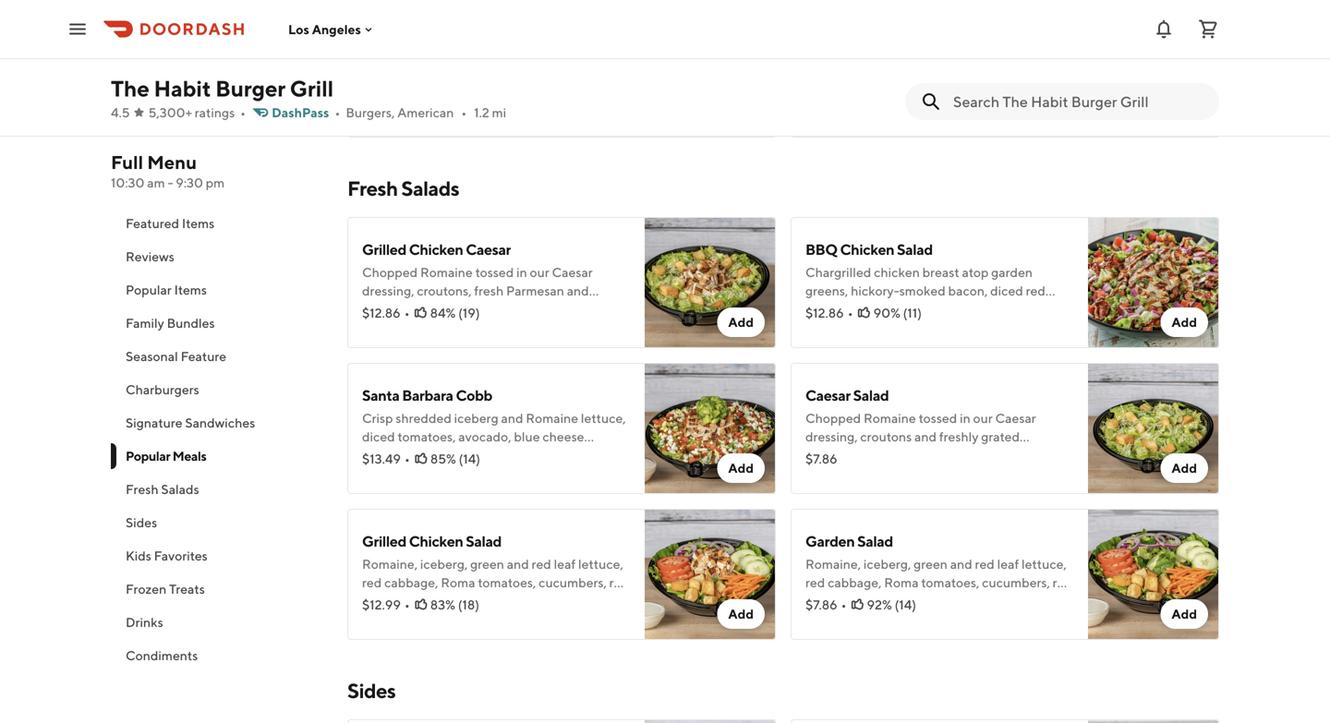 Task type: describe. For each thing, give the bounding box(es) containing it.
0 vertical spatial fresh salads
[[347, 176, 459, 201]]

chopped inside the grilled chicken caesar chopped romaine tossed in our caesar dressing, croutons, fresh parmesan and topped with grilled chicken breast.
[[362, 265, 418, 280]]

(18)
[[458, 597, 480, 613]]

croutons, inside the grilled chicken caesar chopped romaine tossed in our caesar dressing, croutons, fresh parmesan and topped with grilled chicken breast.
[[417, 283, 472, 298]]

tomatoes, inside bbq chicken salad chargrilled chicken breast atop garden greens, hickory-smoked bacon, diced red onions, diced tomatoes, cilantro, and ranch dressing, topped with tangy bbq sauce.
[[886, 302, 944, 317]]

signature
[[126, 415, 183, 431]]

add for garden salad
[[1172, 607, 1197, 622]]

dashpass
[[272, 105, 329, 120]]

chicken for bbq chicken salad
[[840, 241, 895, 258]]

family
[[126, 316, 164, 331]]

open menu image
[[67, 18, 89, 40]]

popular items
[[126, 282, 207, 298]]

angeles
[[312, 21, 361, 37]]

dashpass •
[[272, 105, 340, 120]]

onions, inside bbq chicken salad chargrilled chicken breast atop garden greens, hickory-smoked bacon, diced red onions, diced tomatoes, cilantro, and ranch dressing, topped with tangy bbq sauce.
[[806, 302, 848, 317]]

condiments
[[126, 648, 198, 663]]

• down greens,
[[848, 305, 853, 321]]

onions, inside 'grilled chicken salad romaine, iceberg, green and red leaf lettuce, red cabbage, roma tomatoes, cucumbers, red onions, carrots and croutons, topped with a chargrilled chicken breast.'
[[362, 594, 404, 609]]

85% (14)
[[430, 451, 481, 467]]

notification bell image
[[1153, 18, 1175, 40]]

fresh inside button
[[126, 482, 159, 497]]

5,300+
[[148, 105, 192, 120]]

featured
[[126, 216, 179, 231]]

$12.86 • for grilled
[[362, 305, 410, 321]]

parmesan inside the grilled chicken caesar chopped romaine tossed in our caesar dressing, croutons, fresh parmesan and topped with grilled chicken breast.
[[506, 283, 564, 298]]

carrots inside 'grilled chicken salad romaine, iceberg, green and red leaf lettuce, red cabbage, roma tomatoes, cucumbers, red onions, carrots and croutons, topped with a chargrilled chicken breast.'
[[407, 594, 447, 609]]

chargrilled
[[806, 265, 872, 280]]

fresh salads button
[[111, 473, 325, 506]]

carrots inside garden salad romaine, iceberg, green and red leaf lettuce, red cabbage, roma tomatoes, cucumbers, red onions, carrots and croutons.
[[850, 594, 891, 609]]

ranch
[[1022, 302, 1055, 317]]

• down burger
[[240, 105, 246, 120]]

add button for santa barbara cobb
[[717, 454, 765, 483]]

santa
[[362, 387, 400, 404]]

salad inside garden salad romaine, iceberg, green and red leaf lettuce, red cabbage, roma tomatoes, cucumbers, red onions, carrots and croutons.
[[858, 533, 893, 550]]

tomatoes, inside 'grilled chicken salad romaine, iceberg, green and red leaf lettuce, red cabbage, roma tomatoes, cucumbers, red onions, carrots and croutons, topped with a chargrilled chicken breast.'
[[478, 575, 536, 590]]

add for grilled chicken caesar
[[728, 315, 754, 330]]

#11 ahi tuna filet sandwich meal image
[[1088, 6, 1220, 138]]

sandwiches
[[185, 415, 255, 431]]

(14) for garden salad
[[895, 597, 917, 613]]

los angeles button
[[288, 21, 376, 37]]

popular for popular meals
[[126, 449, 170, 464]]

83% (18)
[[430, 597, 480, 613]]

roma inside garden salad romaine, iceberg, green and red leaf lettuce, red cabbage, roma tomatoes, cucumbers, red onions, carrots and croutons.
[[885, 575, 919, 590]]

breast. inside 'grilled chicken salad romaine, iceberg, green and red leaf lettuce, red cabbage, roma tomatoes, cucumbers, red onions, carrots and croutons, topped with a chargrilled chicken breast.'
[[476, 612, 516, 627]]

1.2
[[474, 105, 490, 120]]

chicken inside the grilled chicken caesar chopped romaine tossed in our caesar dressing, croutons, fresh parmesan and topped with grilled chicken breast.
[[476, 302, 521, 317]]

american
[[397, 105, 454, 120]]

frozen
[[126, 582, 167, 597]]

cheese.
[[866, 448, 911, 463]]

grill
[[290, 75, 334, 102]]

croutons, inside 'grilled chicken salad romaine, iceberg, green and red leaf lettuce, red cabbage, roma tomatoes, cucumbers, red onions, carrots and croutons, topped with a chargrilled chicken breast.'
[[475, 594, 529, 609]]

popular items button
[[111, 274, 325, 307]]

full menu 10:30 am - 9:30 pm
[[111, 152, 225, 190]]

caesar salad chopped romaine tossed in our caesar dressing, croutons and freshly grated parmesan cheese.
[[806, 387, 1036, 463]]

90% (11)
[[874, 305, 922, 321]]

and inside the grilled chicken caesar chopped romaine tossed in our caesar dressing, croutons, fresh parmesan and topped with grilled chicken breast.
[[567, 283, 589, 298]]

$7.86 for $7.86
[[806, 451, 838, 467]]

sides button
[[111, 506, 325, 540]]

our inside caesar salad chopped romaine tossed in our caesar dressing, croutons and freshly grated parmesan cheese.
[[973, 411, 993, 426]]

1 horizontal spatial diced
[[991, 283, 1024, 298]]

grilled for grilled chicken caesar
[[362, 241, 407, 258]]

garden
[[992, 265, 1033, 280]]

85%
[[430, 451, 456, 467]]

lettuce, inside 'grilled chicken salad romaine, iceberg, green and red leaf lettuce, red cabbage, roma tomatoes, cucumbers, red onions, carrots and croutons, topped with a chargrilled chicken breast.'
[[578, 557, 624, 572]]

add for caesar salad
[[1172, 461, 1197, 476]]

salad inside caesar salad chopped romaine tossed in our caesar dressing, croutons and freshly grated parmesan cheese.
[[853, 387, 889, 404]]

leaf inside garden salad romaine, iceberg, green and red leaf lettuce, red cabbage, roma tomatoes, cucumbers, red onions, carrots and croutons.
[[998, 557, 1019, 572]]

salad inside bbq chicken salad chargrilled chicken breast atop garden greens, hickory-smoked bacon, diced red onions, diced tomatoes, cilantro, and ranch dressing, topped with tangy bbq sauce.
[[897, 241, 933, 258]]

add button for grilled chicken caesar
[[717, 308, 765, 337]]

garden salad romaine, iceberg, green and red leaf lettuce, red cabbage, roma tomatoes, cucumbers, red onions, carrots and croutons.
[[806, 533, 1073, 609]]

$12.99 •
[[362, 597, 410, 613]]

grilled chicken salad image
[[645, 509, 776, 640]]

chargrilled
[[362, 612, 425, 627]]

• left 84%
[[404, 305, 410, 321]]

with inside 'grilled chicken salad romaine, iceberg, green and red leaf lettuce, red cabbage, roma tomatoes, cucumbers, red onions, carrots and croutons, topped with a chargrilled chicken breast.'
[[577, 594, 603, 609]]

Item Search search field
[[954, 91, 1205, 112]]

tangy
[[934, 320, 967, 335]]

10:30
[[111, 175, 145, 190]]

(11)
[[903, 305, 922, 321]]

sauce.
[[1002, 320, 1039, 335]]

chopped inside caesar salad chopped romaine tossed in our caesar dressing, croutons and freshly grated parmesan cheese.
[[806, 411, 861, 426]]

• right '$13.49'
[[405, 451, 410, 467]]

84% (19)
[[430, 305, 480, 321]]

roma inside 'grilled chicken salad romaine, iceberg, green and red leaf lettuce, red cabbage, roma tomatoes, cucumbers, red onions, carrots and croutons, topped with a chargrilled chicken breast.'
[[441, 575, 475, 590]]

grilled chicken caesar image
[[645, 217, 776, 348]]

reviews
[[126, 249, 174, 264]]

frozen treats
[[126, 582, 205, 597]]

$7.86 for $7.86 •
[[806, 597, 838, 613]]

grilled chicken salad romaine, iceberg, green and red leaf lettuce, red cabbage, roma tomatoes, cucumbers, red onions, carrots and croutons, topped with a chargrilled chicken breast.
[[362, 533, 629, 627]]

84%
[[430, 305, 456, 321]]

grilled
[[436, 302, 473, 317]]

croutons.
[[918, 594, 973, 609]]

add for grilled chicken salad
[[728, 607, 754, 622]]

add for santa barbara cobb
[[728, 461, 754, 476]]

featured items
[[126, 216, 215, 231]]

charburgers
[[126, 382, 199, 397]]

green inside 'grilled chicken salad romaine, iceberg, green and red leaf lettuce, red cabbage, roma tomatoes, cucumbers, red onions, carrots and croutons, topped with a chargrilled chicken breast.'
[[470, 557, 504, 572]]

kids
[[126, 548, 151, 564]]

los
[[288, 21, 309, 37]]

with inside bbq chicken salad chargrilled chicken breast atop garden greens, hickory-smoked bacon, diced red onions, diced tomatoes, cilantro, and ranch dressing, topped with tangy bbq sauce.
[[906, 320, 932, 335]]

fresh
[[474, 283, 504, 298]]

the habit burger grill
[[111, 75, 334, 102]]

topped inside bbq chicken salad chargrilled chicken breast atop garden greens, hickory-smoked bacon, diced red onions, diced tomatoes, cilantro, and ranch dressing, topped with tangy bbq sauce.
[[861, 320, 903, 335]]

tossed inside the grilled chicken caesar chopped romaine tossed in our caesar dressing, croutons, fresh parmesan and topped with grilled chicken breast.
[[475, 265, 514, 280]]

santa barbara cobb
[[362, 387, 493, 404]]

signature sandwiches button
[[111, 407, 325, 440]]

$13.49
[[362, 451, 401, 467]]

chicken inside bbq chicken salad chargrilled chicken breast atop garden greens, hickory-smoked bacon, diced red onions, diced tomatoes, cilantro, and ranch dressing, topped with tangy bbq sauce.
[[874, 265, 920, 280]]

burgers,
[[346, 105, 395, 120]]

grilled chicken caesar chopped romaine tossed in our caesar dressing, croutons, fresh parmesan and topped with grilled chicken breast.
[[362, 241, 593, 317]]

$7.86 •
[[806, 597, 847, 613]]

kids favorites
[[126, 548, 208, 564]]

meals
[[173, 449, 206, 464]]

featured items button
[[111, 207, 325, 240]]

croutons
[[861, 429, 912, 444]]

$12.86 for bbq
[[806, 305, 844, 321]]

• right $12.99
[[405, 597, 410, 613]]

• left burgers,
[[335, 105, 340, 120]]

$12.86 for grilled
[[362, 305, 401, 321]]

chicken for grilled chicken salad
[[409, 533, 463, 550]]

0 items, open order cart image
[[1197, 18, 1220, 40]]

caesar salad image
[[1088, 363, 1220, 494]]

kids favorites button
[[111, 540, 325, 573]]

our inside the grilled chicken caesar chopped romaine tossed in our caesar dressing, croutons, fresh parmesan and topped with grilled chicken breast.
[[530, 265, 550, 280]]

los angeles
[[288, 21, 361, 37]]

the
[[111, 75, 149, 102]]

family bundles
[[126, 316, 215, 331]]

greens,
[[806, 283, 848, 298]]

5,300+ ratings •
[[148, 105, 246, 120]]

seasonal
[[126, 349, 178, 364]]

and inside bbq chicken salad chargrilled chicken breast atop garden greens, hickory-smoked bacon, diced red onions, diced tomatoes, cilantro, and ranch dressing, topped with tangy bbq sauce.
[[997, 302, 1019, 317]]

hickory-
[[851, 283, 900, 298]]

cilantro,
[[947, 302, 994, 317]]

ratings
[[195, 105, 235, 120]]

full
[[111, 152, 143, 173]]



Task type: locate. For each thing, give the bounding box(es) containing it.
1 vertical spatial salads
[[161, 482, 199, 497]]

0 vertical spatial with
[[408, 302, 433, 317]]

add button
[[717, 308, 765, 337], [1161, 308, 1209, 337], [717, 454, 765, 483], [1161, 454, 1209, 483], [717, 600, 765, 629], [1161, 600, 1209, 629]]

signature sandwiches
[[126, 415, 255, 431]]

0 horizontal spatial leaf
[[554, 557, 576, 572]]

red inside bbq chicken salad chargrilled chicken breast atop garden greens, hickory-smoked bacon, diced red onions, diced tomatoes, cilantro, and ranch dressing, topped with tangy bbq sauce.
[[1026, 283, 1046, 298]]

items for popular items
[[174, 282, 207, 298]]

salads down burgers, american • 1.2 mi
[[401, 176, 459, 201]]

0 horizontal spatial in
[[517, 265, 527, 280]]

roma up 92% (14)
[[885, 575, 919, 590]]

grilled inside 'grilled chicken salad romaine, iceberg, green and red leaf lettuce, red cabbage, roma tomatoes, cucumbers, red onions, carrots and croutons, topped with a chargrilled chicken breast.'
[[362, 533, 407, 550]]

cabbage, inside garden salad romaine, iceberg, green and red leaf lettuce, red cabbage, roma tomatoes, cucumbers, red onions, carrots and croutons.
[[828, 575, 882, 590]]

2 vertical spatial topped
[[532, 594, 575, 609]]

parmesan left cheese.
[[806, 448, 864, 463]]

salad up breast
[[897, 241, 933, 258]]

4.5
[[111, 105, 130, 120]]

leaf inside 'grilled chicken salad romaine, iceberg, green and red leaf lettuce, red cabbage, roma tomatoes, cucumbers, red onions, carrots and croutons, topped with a chargrilled chicken breast.'
[[554, 557, 576, 572]]

1 vertical spatial tossed
[[919, 411, 958, 426]]

fresh salads
[[347, 176, 459, 201], [126, 482, 199, 497]]

1 vertical spatial items
[[174, 282, 207, 298]]

0 vertical spatial $7.86
[[806, 451, 838, 467]]

parmesan
[[506, 283, 564, 298], [806, 448, 864, 463]]

add button for garden salad
[[1161, 600, 1209, 629]]

1 horizontal spatial roma
[[885, 575, 919, 590]]

$12.86 • down greens,
[[806, 305, 853, 321]]

cucumbers, inside 'grilled chicken salad romaine, iceberg, green and red leaf lettuce, red cabbage, roma tomatoes, cucumbers, red onions, carrots and croutons, topped with a chargrilled chicken breast.'
[[539, 575, 607, 590]]

0 horizontal spatial cabbage,
[[384, 575, 438, 590]]

0 horizontal spatial chicken
[[428, 612, 474, 627]]

0 vertical spatial topped
[[362, 302, 405, 317]]

2 horizontal spatial chicken
[[874, 265, 920, 280]]

green up '(18)'
[[470, 557, 504, 572]]

$7.86 left cheese.
[[806, 451, 838, 467]]

2 grilled from the top
[[362, 533, 407, 550]]

mi
[[492, 105, 506, 120]]

1 vertical spatial $7.86
[[806, 597, 838, 613]]

(14) right 92%
[[895, 597, 917, 613]]

with left the a
[[577, 594, 603, 609]]

red
[[1026, 283, 1046, 298], [532, 557, 551, 572], [975, 557, 995, 572], [362, 575, 382, 590], [610, 575, 629, 590], [806, 575, 825, 590], [1053, 575, 1073, 590]]

add for bbq chicken salad
[[1172, 315, 1197, 330]]

1 vertical spatial fresh
[[126, 482, 159, 497]]

tomatoes, up '(18)'
[[478, 575, 536, 590]]

cabbage, up 92%
[[828, 575, 882, 590]]

chicken inside 'grilled chicken salad romaine, iceberg, green and red leaf lettuce, red cabbage, roma tomatoes, cucumbers, red onions, carrots and croutons, topped with a chargrilled chicken breast.'
[[409, 533, 463, 550]]

cabbage, inside 'grilled chicken salad romaine, iceberg, green and red leaf lettuce, red cabbage, roma tomatoes, cucumbers, red onions, carrots and croutons, topped with a chargrilled chicken breast.'
[[384, 575, 438, 590]]

1 vertical spatial in
[[960, 411, 971, 426]]

1 green from the left
[[470, 557, 504, 572]]

add
[[728, 315, 754, 330], [1172, 315, 1197, 330], [728, 461, 754, 476], [1172, 461, 1197, 476], [728, 607, 754, 622], [1172, 607, 1197, 622]]

2 leaf from the left
[[998, 557, 1019, 572]]

fresh salads inside button
[[126, 482, 199, 497]]

1 horizontal spatial $12.86 •
[[806, 305, 853, 321]]

fresh down burgers,
[[347, 176, 398, 201]]

0 vertical spatial popular
[[126, 282, 172, 298]]

bacon,
[[949, 283, 988, 298]]

1 horizontal spatial fresh salads
[[347, 176, 459, 201]]

1 grilled from the top
[[362, 241, 407, 258]]

0 horizontal spatial sides
[[126, 515, 157, 530]]

0 horizontal spatial $12.86
[[362, 305, 401, 321]]

sides down chargrilled
[[347, 679, 396, 703]]

with inside the grilled chicken caesar chopped romaine tossed in our caesar dressing, croutons, fresh parmesan and topped with grilled chicken breast.
[[408, 302, 433, 317]]

breast
[[923, 265, 960, 280]]

0 vertical spatial diced
[[991, 283, 1024, 298]]

bbq down cilantro,
[[970, 320, 999, 335]]

romaine inside caesar salad chopped romaine tossed in our caesar dressing, croutons and freshly grated parmesan cheese.
[[864, 411, 916, 426]]

1 lettuce, from the left
[[578, 557, 624, 572]]

$12.86 • for bbq
[[806, 305, 853, 321]]

(19)
[[458, 305, 480, 321]]

0 vertical spatial croutons,
[[417, 283, 472, 298]]

chicken up the grilled
[[409, 241, 463, 258]]

1 leaf from the left
[[554, 557, 576, 572]]

2 horizontal spatial topped
[[861, 320, 903, 335]]

2 horizontal spatial with
[[906, 320, 932, 335]]

1 vertical spatial with
[[906, 320, 932, 335]]

tossed
[[475, 265, 514, 280], [919, 411, 958, 426]]

garden
[[806, 533, 855, 550]]

popular for popular items
[[126, 282, 172, 298]]

2 vertical spatial chicken
[[428, 612, 474, 627]]

2 cucumbers, from the left
[[982, 575, 1050, 590]]

(14) right the 85%
[[459, 451, 481, 467]]

2 $12.86 • from the left
[[806, 305, 853, 321]]

0 horizontal spatial (14)
[[459, 451, 481, 467]]

seasonal feature
[[126, 349, 227, 364]]

2 $12.86 from the left
[[806, 305, 844, 321]]

croutons,
[[417, 283, 472, 298], [475, 594, 529, 609]]

breast. right 83%
[[476, 612, 516, 627]]

chicken up chargrilled
[[840, 241, 895, 258]]

0 vertical spatial parmesan
[[506, 283, 564, 298]]

romaine, inside 'grilled chicken salad romaine, iceberg, green and red leaf lettuce, red cabbage, roma tomatoes, cucumbers, red onions, carrots and croutons, topped with a chargrilled chicken breast.'
[[362, 557, 418, 572]]

1 romaine, from the left
[[362, 557, 418, 572]]

0 vertical spatial bbq
[[806, 241, 838, 258]]

$12.86 • left 84%
[[362, 305, 410, 321]]

0 vertical spatial breast.
[[524, 302, 564, 317]]

0 vertical spatial dressing,
[[362, 283, 414, 298]]

0 horizontal spatial $12.86 •
[[362, 305, 410, 321]]

iceberg, up 92% (14)
[[864, 557, 911, 572]]

0 horizontal spatial breast.
[[476, 612, 516, 627]]

(14)
[[459, 451, 481, 467], [895, 597, 917, 613]]

with left tangy
[[906, 320, 932, 335]]

drinks
[[126, 615, 163, 630]]

tomatoes,
[[886, 302, 944, 317], [478, 575, 536, 590], [922, 575, 980, 590]]

1 horizontal spatial green
[[914, 557, 948, 572]]

1 horizontal spatial iceberg,
[[864, 557, 911, 572]]

1 horizontal spatial fresh
[[347, 176, 398, 201]]

burger
[[215, 75, 286, 102]]

romaine up croutons
[[864, 411, 916, 426]]

$13.49 •
[[362, 451, 410, 467]]

1 iceberg, from the left
[[420, 557, 468, 572]]

2 lettuce, from the left
[[1022, 557, 1067, 572]]

chicken for grilled chicken caesar
[[409, 241, 463, 258]]

2 cabbage, from the left
[[828, 575, 882, 590]]

$12.86
[[362, 305, 401, 321], [806, 305, 844, 321]]

cucumbers, inside garden salad romaine, iceberg, green and red leaf lettuce, red cabbage, roma tomatoes, cucumbers, red onions, carrots and croutons.
[[982, 575, 1050, 590]]

onions, inside garden salad romaine, iceberg, green and red leaf lettuce, red cabbage, roma tomatoes, cucumbers, red onions, carrots and croutons.
[[806, 594, 848, 609]]

dressing, inside bbq chicken salad chargrilled chicken breast atop garden greens, hickory-smoked bacon, diced red onions, diced tomatoes, cilantro, and ranch dressing, topped with tangy bbq sauce.
[[806, 320, 858, 335]]

0 horizontal spatial diced
[[850, 302, 883, 317]]

green
[[470, 557, 504, 572], [914, 557, 948, 572]]

$12.86 down greens,
[[806, 305, 844, 321]]

tossed up freshly
[[919, 411, 958, 426]]

topped left 84%
[[362, 302, 405, 317]]

0 horizontal spatial romaine
[[420, 265, 473, 280]]

1 popular from the top
[[126, 282, 172, 298]]

chicken
[[874, 265, 920, 280], [476, 302, 521, 317], [428, 612, 474, 627]]

romaine, up the $12.99 •
[[362, 557, 418, 572]]

1 vertical spatial chopped
[[806, 411, 861, 426]]

1 horizontal spatial chopped
[[806, 411, 861, 426]]

1 cabbage, from the left
[[384, 575, 438, 590]]

1 horizontal spatial topped
[[532, 594, 575, 609]]

a
[[606, 594, 612, 609]]

-
[[168, 175, 173, 190]]

0 horizontal spatial green
[[470, 557, 504, 572]]

topped left the a
[[532, 594, 575, 609]]

freshly
[[940, 429, 979, 444]]

0 vertical spatial grilled
[[362, 241, 407, 258]]

salad right garden
[[858, 533, 893, 550]]

1 horizontal spatial bbq
[[970, 320, 999, 335]]

0 horizontal spatial cucumbers,
[[539, 575, 607, 590]]

1 horizontal spatial cabbage,
[[828, 575, 882, 590]]

0 horizontal spatial carrots
[[407, 594, 447, 609]]

onions, down greens,
[[806, 302, 848, 317]]

0 vertical spatial in
[[517, 265, 527, 280]]

tossed inside caesar salad chopped romaine tossed in our caesar dressing, croutons and freshly grated parmesan cheese.
[[919, 411, 958, 426]]

1 vertical spatial chicken
[[476, 302, 521, 317]]

92%
[[867, 597, 892, 613]]

1 horizontal spatial leaf
[[998, 557, 1019, 572]]

barbara
[[402, 387, 453, 404]]

0 horizontal spatial romaine,
[[362, 557, 418, 572]]

salad
[[897, 241, 933, 258], [853, 387, 889, 404], [466, 533, 502, 550], [858, 533, 893, 550]]

$7.86 left 92%
[[806, 597, 838, 613]]

chicken inside bbq chicken salad chargrilled chicken breast atop garden greens, hickory-smoked bacon, diced red onions, diced tomatoes, cilantro, and ranch dressing, topped with tangy bbq sauce.
[[840, 241, 895, 258]]

garden salad image
[[1088, 509, 1220, 640]]

items up bundles
[[174, 282, 207, 298]]

fresh
[[347, 176, 398, 201], [126, 482, 159, 497]]

diced
[[991, 283, 1024, 298], [850, 302, 883, 317]]

topped inside 'grilled chicken salad romaine, iceberg, green and red leaf lettuce, red cabbage, roma tomatoes, cucumbers, red onions, carrots and croutons, topped with a chargrilled chicken breast.'
[[532, 594, 575, 609]]

in inside caesar salad chopped romaine tossed in our caesar dressing, croutons and freshly grated parmesan cheese.
[[960, 411, 971, 426]]

with left the grilled
[[408, 302, 433, 317]]

1 vertical spatial (14)
[[895, 597, 917, 613]]

onions, left 92%
[[806, 594, 848, 609]]

0 horizontal spatial our
[[530, 265, 550, 280]]

tossed up fresh
[[475, 265, 514, 280]]

iceberg, inside garden salad romaine, iceberg, green and red leaf lettuce, red cabbage, roma tomatoes, cucumbers, red onions, carrots and croutons.
[[864, 557, 911, 572]]

green inside garden salad romaine, iceberg, green and red leaf lettuce, red cabbage, roma tomatoes, cucumbers, red onions, carrots and croutons.
[[914, 557, 948, 572]]

iceberg, inside 'grilled chicken salad romaine, iceberg, green and red leaf lettuce, red cabbage, roma tomatoes, cucumbers, red onions, carrots and croutons, topped with a chargrilled chicken breast.'
[[420, 557, 468, 572]]

chopped
[[362, 265, 418, 280], [806, 411, 861, 426]]

0 horizontal spatial chopped
[[362, 265, 418, 280]]

bbq chicken salad image
[[1088, 217, 1220, 348]]

1 cucumbers, from the left
[[539, 575, 607, 590]]

chicken down fresh
[[476, 302, 521, 317]]

tomatoes, down smoked
[[886, 302, 944, 317]]

1 vertical spatial parmesan
[[806, 448, 864, 463]]

#13 veggie burger meal image
[[645, 6, 776, 138]]

santa barbara cobb image
[[645, 363, 776, 494]]

add button for grilled chicken salad
[[717, 600, 765, 629]]

1 $12.86 from the left
[[362, 305, 401, 321]]

salad up croutons
[[853, 387, 889, 404]]

1 vertical spatial croutons,
[[475, 594, 529, 609]]

diced down hickory-
[[850, 302, 883, 317]]

fresh salads down american
[[347, 176, 459, 201]]

bbq up chargrilled
[[806, 241, 838, 258]]

grilled inside the grilled chicken caesar chopped romaine tossed in our caesar dressing, croutons, fresh parmesan and topped with grilled chicken breast.
[[362, 241, 407, 258]]

parmesan inside caesar salad chopped romaine tossed in our caesar dressing, croutons and freshly grated parmesan cheese.
[[806, 448, 864, 463]]

2 $7.86 from the top
[[806, 597, 838, 613]]

salad inside 'grilled chicken salad romaine, iceberg, green and red leaf lettuce, red cabbage, roma tomatoes, cucumbers, red onions, carrots and croutons, topped with a chargrilled chicken breast.'
[[466, 533, 502, 550]]

lettuce, inside garden salad romaine, iceberg, green and red leaf lettuce, red cabbage, roma tomatoes, cucumbers, red onions, carrots and croutons.
[[1022, 557, 1067, 572]]

iceberg,
[[420, 557, 468, 572], [864, 557, 911, 572]]

items up reviews button
[[182, 216, 215, 231]]

croutons, up the grilled
[[417, 283, 472, 298]]

grated
[[982, 429, 1020, 444]]

diced down garden
[[991, 283, 1024, 298]]

1 horizontal spatial in
[[960, 411, 971, 426]]

fresh down popular meals
[[126, 482, 159, 497]]

chicken inside the grilled chicken caesar chopped romaine tossed in our caesar dressing, croutons, fresh parmesan and topped with grilled chicken breast.
[[409, 241, 463, 258]]

breast. right (19)
[[524, 302, 564, 317]]

0 vertical spatial fresh
[[347, 176, 398, 201]]

•
[[240, 105, 246, 120], [335, 105, 340, 120], [461, 105, 467, 120], [404, 305, 410, 321], [848, 305, 853, 321], [405, 451, 410, 467], [405, 597, 410, 613], [841, 597, 847, 613]]

romaine up the grilled
[[420, 265, 473, 280]]

smoked
[[900, 283, 946, 298]]

bbq chicken salad chargrilled chicken breast atop garden greens, hickory-smoked bacon, diced red onions, diced tomatoes, cilantro, and ranch dressing, topped with tangy bbq sauce.
[[806, 241, 1055, 335]]

our
[[530, 265, 550, 280], [973, 411, 993, 426]]

1 vertical spatial dressing,
[[806, 320, 858, 335]]

0 horizontal spatial roma
[[441, 575, 475, 590]]

92% (14)
[[867, 597, 917, 613]]

0 vertical spatial salads
[[401, 176, 459, 201]]

fresh salads down popular meals
[[126, 482, 199, 497]]

sides inside "button"
[[126, 515, 157, 530]]

french fries image
[[645, 720, 776, 723]]

dressing, inside caesar salad chopped romaine tossed in our caesar dressing, croutons and freshly grated parmesan cheese.
[[806, 429, 858, 444]]

0 vertical spatial (14)
[[459, 451, 481, 467]]

feature
[[181, 349, 227, 364]]

1 vertical spatial grilled
[[362, 533, 407, 550]]

1 vertical spatial topped
[[861, 320, 903, 335]]

• left 92%
[[841, 597, 847, 613]]

popular down reviews
[[126, 282, 172, 298]]

0 horizontal spatial salads
[[161, 482, 199, 497]]

tomatoes, inside garden salad romaine, iceberg, green and red leaf lettuce, red cabbage, roma tomatoes, cucumbers, red onions, carrots and croutons.
[[922, 575, 980, 590]]

chicken inside 'grilled chicken salad romaine, iceberg, green and red leaf lettuce, red cabbage, roma tomatoes, cucumbers, red onions, carrots and croutons, topped with a chargrilled chicken breast.'
[[428, 612, 474, 627]]

chicken right chargrilled
[[428, 612, 474, 627]]

2 roma from the left
[[885, 575, 919, 590]]

items for featured items
[[182, 216, 215, 231]]

in inside the grilled chicken caesar chopped romaine tossed in our caesar dressing, croutons, fresh parmesan and topped with grilled chicken breast.
[[517, 265, 527, 280]]

topped down hickory-
[[861, 320, 903, 335]]

9:30
[[176, 175, 203, 190]]

and inside caesar salad chopped romaine tossed in our caesar dressing, croutons and freshly grated parmesan cheese.
[[915, 429, 937, 444]]

1 horizontal spatial parmesan
[[806, 448, 864, 463]]

salad up '(18)'
[[466, 533, 502, 550]]

treats
[[169, 582, 205, 597]]

0 horizontal spatial tossed
[[475, 265, 514, 280]]

0 vertical spatial sides
[[126, 515, 157, 530]]

cabbage, up the $12.99 •
[[384, 575, 438, 590]]

1 $12.86 • from the left
[[362, 305, 410, 321]]

am
[[147, 175, 165, 190]]

90%
[[874, 305, 901, 321]]

0 vertical spatial items
[[182, 216, 215, 231]]

salads down meals
[[161, 482, 199, 497]]

2 romaine, from the left
[[806, 557, 861, 572]]

0 horizontal spatial fresh
[[126, 482, 159, 497]]

with
[[408, 302, 433, 317], [906, 320, 932, 335], [577, 594, 603, 609]]

burgers, american • 1.2 mi
[[346, 105, 506, 120]]

2 carrots from the left
[[850, 594, 891, 609]]

1 horizontal spatial sides
[[347, 679, 396, 703]]

dressing,
[[362, 283, 414, 298], [806, 320, 858, 335], [806, 429, 858, 444]]

1 horizontal spatial cucumbers,
[[982, 575, 1050, 590]]

1 $7.86 from the top
[[806, 451, 838, 467]]

0 vertical spatial romaine
[[420, 265, 473, 280]]

topped inside the grilled chicken caesar chopped romaine tossed in our caesar dressing, croutons, fresh parmesan and topped with grilled chicken breast.
[[362, 302, 405, 317]]

1 horizontal spatial (14)
[[895, 597, 917, 613]]

0 horizontal spatial iceberg,
[[420, 557, 468, 572]]

breast. inside the grilled chicken caesar chopped romaine tossed in our caesar dressing, croutons, fresh parmesan and topped with grilled chicken breast.
[[524, 302, 564, 317]]

1 horizontal spatial $12.86
[[806, 305, 844, 321]]

10 pcs crispy chicken bites image
[[1088, 720, 1220, 723]]

0 horizontal spatial topped
[[362, 302, 405, 317]]

0 horizontal spatial parmesan
[[506, 283, 564, 298]]

2 vertical spatial dressing,
[[806, 429, 858, 444]]

drinks button
[[111, 606, 325, 639]]

onions, up chargrilled
[[362, 594, 404, 609]]

sides
[[126, 515, 157, 530], [347, 679, 396, 703]]

carrots right $7.86 •
[[850, 594, 891, 609]]

menu
[[147, 152, 197, 173]]

1 vertical spatial our
[[973, 411, 993, 426]]

habit
[[154, 75, 211, 102]]

add button for caesar salad
[[1161, 454, 1209, 483]]

romaine inside the grilled chicken caesar chopped romaine tossed in our caesar dressing, croutons, fresh parmesan and topped with grilled chicken breast.
[[420, 265, 473, 280]]

1 horizontal spatial tossed
[[919, 411, 958, 426]]

1 horizontal spatial carrots
[[850, 594, 891, 609]]

topped
[[362, 302, 405, 317], [861, 320, 903, 335], [532, 594, 575, 609]]

0 horizontal spatial lettuce,
[[578, 557, 624, 572]]

• left 1.2
[[461, 105, 467, 120]]

popular inside button
[[126, 282, 172, 298]]

bundles
[[167, 316, 215, 331]]

1 carrots from the left
[[407, 594, 447, 609]]

romaine, inside garden salad romaine, iceberg, green and red leaf lettuce, red cabbage, roma tomatoes, cucumbers, red onions, carrots and croutons.
[[806, 557, 861, 572]]

grilled for grilled chicken salad
[[362, 533, 407, 550]]

chicken up hickory-
[[874, 265, 920, 280]]

favorites
[[154, 548, 208, 564]]

1 roma from the left
[[441, 575, 475, 590]]

sides up kids
[[126, 515, 157, 530]]

0 vertical spatial our
[[530, 265, 550, 280]]

parmesan right fresh
[[506, 283, 564, 298]]

roma up 83% (18)
[[441, 575, 475, 590]]

salads
[[401, 176, 459, 201], [161, 482, 199, 497]]

83%
[[430, 597, 455, 613]]

1 horizontal spatial chicken
[[476, 302, 521, 317]]

onions,
[[806, 302, 848, 317], [362, 594, 404, 609], [806, 594, 848, 609]]

popular down signature
[[126, 449, 170, 464]]

1 vertical spatial popular
[[126, 449, 170, 464]]

carrots up chargrilled
[[407, 594, 447, 609]]

2 popular from the top
[[126, 449, 170, 464]]

frozen treats button
[[111, 573, 325, 606]]

caesar
[[466, 241, 511, 258], [552, 265, 593, 280], [806, 387, 851, 404], [996, 411, 1036, 426]]

charburgers button
[[111, 373, 325, 407]]

dressing, inside the grilled chicken caesar chopped romaine tossed in our caesar dressing, croutons, fresh parmesan and topped with grilled chicken breast.
[[362, 283, 414, 298]]

salads inside button
[[161, 482, 199, 497]]

1 vertical spatial fresh salads
[[126, 482, 199, 497]]

1 horizontal spatial romaine,
[[806, 557, 861, 572]]

cobb
[[456, 387, 493, 404]]

add button for bbq chicken salad
[[1161, 308, 1209, 337]]

$12.86 left 84%
[[362, 305, 401, 321]]

1 horizontal spatial our
[[973, 411, 993, 426]]

popular meals
[[126, 449, 206, 464]]

croutons, right 83%
[[475, 594, 529, 609]]

1 vertical spatial breast.
[[476, 612, 516, 627]]

2 green from the left
[[914, 557, 948, 572]]

green up croutons.
[[914, 557, 948, 572]]

popular
[[126, 282, 172, 298], [126, 449, 170, 464]]

atop
[[962, 265, 989, 280]]

1 vertical spatial bbq
[[970, 320, 999, 335]]

1 horizontal spatial with
[[577, 594, 603, 609]]

1 vertical spatial sides
[[347, 679, 396, 703]]

2 iceberg, from the left
[[864, 557, 911, 572]]

0 vertical spatial tossed
[[475, 265, 514, 280]]

romaine, down garden
[[806, 557, 861, 572]]

1 horizontal spatial lettuce,
[[1022, 557, 1067, 572]]

family bundles button
[[111, 307, 325, 340]]

(14) for santa barbara cobb
[[459, 451, 481, 467]]

0 horizontal spatial fresh salads
[[126, 482, 199, 497]]

iceberg, up 83%
[[420, 557, 468, 572]]

tomatoes, up croutons.
[[922, 575, 980, 590]]

$12.99
[[362, 597, 401, 613]]

chicken up 83%
[[409, 533, 463, 550]]

2 vertical spatial with
[[577, 594, 603, 609]]

seasonal feature button
[[111, 340, 325, 373]]

pm
[[206, 175, 225, 190]]

1 vertical spatial diced
[[850, 302, 883, 317]]

reviews button
[[111, 240, 325, 274]]



Task type: vqa. For each thing, say whether or not it's contained in the screenshot.
the top SWEET
no



